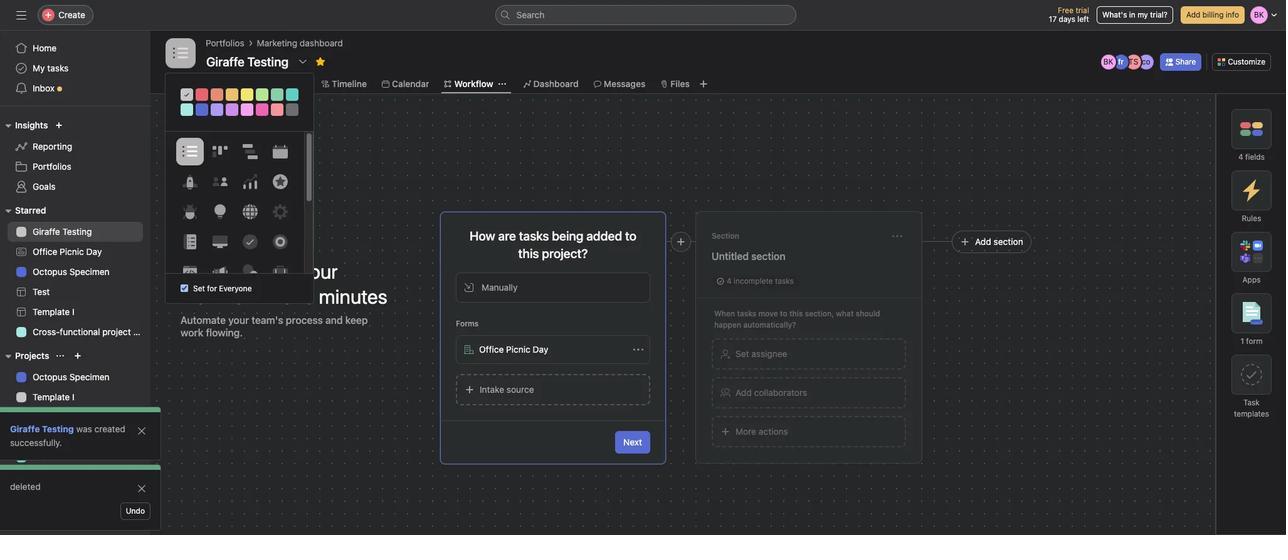 Task type: vqa. For each thing, say whether or not it's contained in the screenshot.
leftmost '10'
no



Task type: locate. For each thing, give the bounding box(es) containing it.
1 vertical spatial to
[[780, 309, 788, 318]]

office picnic day inside office picnic day link
[[33, 247, 102, 257]]

0 vertical spatial octopus specimen link
[[8, 262, 143, 282]]

2 cross- from the top
[[33, 412, 60, 423]]

office picnic day up 'source'
[[479, 344, 549, 355]]

marketing dashboard up the "remove from starred" 'image'
[[257, 38, 343, 48]]

add section button
[[952, 231, 1032, 253]]

picnic up 'source'
[[506, 344, 531, 355]]

office picnic day up test link
[[33, 247, 102, 257]]

template i link up was
[[8, 388, 143, 408]]

0 vertical spatial template i
[[33, 307, 74, 317]]

cross- inside projects 'element'
[[33, 412, 60, 423]]

1 horizontal spatial section
[[994, 236, 1024, 247]]

octopus specimen link up test
[[8, 262, 143, 282]]

0 vertical spatial cross-functional project plan
[[33, 327, 150, 337]]

show options image
[[298, 56, 308, 66], [634, 345, 644, 355]]

check image
[[242, 235, 258, 250]]

template i link inside projects 'element'
[[8, 388, 143, 408]]

messages
[[604, 78, 646, 89]]

1 template from the top
[[33, 307, 70, 317]]

cross-functional project plan up was
[[33, 412, 150, 423]]

section
[[712, 231, 740, 241]]

octopus up test
[[33, 267, 67, 277]]

day up the intake source dropdown button
[[533, 344, 549, 355]]

2 cross-functional project plan from the top
[[33, 412, 150, 423]]

in inside button
[[1130, 10, 1136, 19]]

2 template i link from the top
[[8, 388, 143, 408]]

functional inside projects 'element'
[[60, 412, 100, 423]]

2 i from the top
[[72, 392, 74, 403]]

set
[[193, 284, 205, 294], [736, 348, 749, 359]]

form
[[1247, 337, 1263, 346]]

1 vertical spatial octopus specimen
[[33, 372, 110, 383]]

2 octopus from the top
[[33, 372, 67, 383]]

list image
[[173, 46, 188, 61], [182, 144, 197, 159]]

0 horizontal spatial task
[[33, 452, 51, 463]]

tasks inside my tasks link
[[47, 63, 69, 73]]

0 vertical spatial cross-functional project plan link
[[8, 322, 150, 343]]

collaborators
[[754, 387, 808, 398]]

template inside starred element
[[33, 307, 70, 317]]

None text field
[[203, 50, 292, 73]]

1 horizontal spatial picnic
[[506, 344, 531, 355]]

cross-functional project plan link up marketing dashboards
[[8, 408, 150, 428]]

0 vertical spatial giraffe testing link
[[8, 222, 143, 242]]

1 vertical spatial in
[[263, 284, 278, 308]]

0 vertical spatial cross-
[[33, 327, 60, 337]]

plan inside projects 'element'
[[133, 412, 150, 423]]

1 octopus from the top
[[33, 267, 67, 277]]

left
[[1078, 14, 1090, 24]]

0 horizontal spatial portfolios link
[[8, 157, 143, 177]]

0 vertical spatial your
[[300, 259, 338, 283]]

global element
[[0, 31, 151, 106]]

day
[[86, 247, 102, 257], [533, 344, 549, 355]]

0 horizontal spatial office
[[33, 247, 57, 257]]

graph image
[[242, 174, 258, 189]]

octopus for octopus specimen link within the starred element
[[33, 267, 67, 277]]

1 vertical spatial task
[[33, 452, 51, 463]]

2 template i from the top
[[33, 392, 74, 403]]

tasks inside when tasks move to this section, what should happen automatically?
[[737, 309, 757, 318]]

portfolios link up the list link at the top of the page
[[206, 36, 244, 50]]

your left team's
[[228, 315, 249, 326]]

0 vertical spatial list image
[[173, 46, 188, 61]]

giraffe testing up office picnic day link
[[33, 226, 92, 237]]

everyone
[[219, 284, 252, 294]]

1 vertical spatial marketing dashboard
[[33, 472, 119, 483]]

add collaborators
[[736, 387, 808, 398]]

cross- up successfully.
[[33, 412, 60, 423]]

giraffe testing link down goals link
[[8, 222, 143, 242]]

notebook image
[[182, 235, 197, 250]]

1 vertical spatial day
[[533, 344, 549, 355]]

0 vertical spatial portfolios link
[[206, 36, 244, 50]]

specimen down new project or portfolio icon
[[70, 372, 110, 383]]

1 template i link from the top
[[8, 302, 143, 322]]

1 vertical spatial dashboard
[[75, 472, 119, 483]]

task inside task templates
[[1244, 398, 1260, 408]]

1 vertical spatial cross-functional project plan
[[33, 412, 150, 423]]

office up test
[[33, 247, 57, 257]]

0 vertical spatial giraffe
[[33, 226, 60, 237]]

specimen inside projects 'element'
[[70, 372, 110, 383]]

starred
[[15, 205, 46, 216]]

1 vertical spatial octopus
[[33, 372, 67, 383]]

1 form
[[1241, 337, 1263, 346]]

octopus down show options, current sort, top image
[[33, 372, 67, 383]]

portfolios up the list link at the top of the page
[[206, 38, 244, 48]]

tasks right incomplete
[[775, 276, 794, 286]]

template i down test
[[33, 307, 74, 317]]

4 left incomplete
[[727, 276, 732, 286]]

cross-functional project plan inside starred element
[[33, 327, 150, 337]]

marketing dashboard
[[257, 38, 343, 48], [33, 472, 119, 483]]

octopus inside projects 'element'
[[33, 372, 67, 383]]

0 vertical spatial to
[[625, 229, 637, 243]]

add collaborators button
[[712, 377, 906, 409]]

functional
[[60, 327, 100, 337], [60, 412, 100, 423]]

0 horizontal spatial show options image
[[298, 56, 308, 66]]

project inside starred element
[[102, 327, 131, 337]]

picnic inside starred element
[[60, 247, 84, 257]]

1 plan from the top
[[133, 327, 150, 337]]

workflow
[[454, 78, 493, 89]]

octopus specimen link inside projects 'element'
[[8, 368, 143, 388]]

dashboard inside projects 'element'
[[75, 472, 119, 483]]

close image up undo on the left
[[137, 484, 147, 494]]

0 horizontal spatial dashboard
[[75, 472, 119, 483]]

functional up new project or portfolio icon
[[60, 327, 100, 337]]

board
[[282, 78, 307, 89]]

office picnic day inside office picnic day button
[[479, 344, 549, 355]]

in
[[1130, 10, 1136, 19], [263, 284, 278, 308]]

0 vertical spatial 4
[[1239, 152, 1244, 162]]

move
[[759, 309, 778, 318]]

template down show options, current sort, top image
[[33, 392, 70, 403]]

giraffe testing link up successfully.
[[10, 424, 74, 435]]

projects button
[[0, 349, 49, 364]]

0 vertical spatial picnic
[[60, 247, 84, 257]]

giraffe testing up successfully.
[[10, 424, 74, 435]]

1 vertical spatial close image
[[137, 484, 147, 494]]

0 vertical spatial marketing dashboard
[[257, 38, 343, 48]]

close image right created
[[137, 427, 147, 437]]

template i inside starred element
[[33, 307, 74, 317]]

0 horizontal spatial your
[[228, 315, 249, 326]]

template i link
[[8, 302, 143, 322], [8, 388, 143, 408]]

templates
[[1235, 410, 1270, 419]]

dashboard down task link
[[75, 472, 119, 483]]

2 template from the top
[[33, 392, 70, 403]]

dashboards
[[75, 432, 123, 443]]

project down test link
[[102, 327, 131, 337]]

4 for 4 fields
[[1239, 152, 1244, 162]]

giraffe up successfully.
[[10, 424, 40, 435]]

1 vertical spatial template
[[33, 392, 70, 403]]

marketing dashboard link
[[257, 36, 343, 50], [8, 468, 143, 488]]

cross-functional project plan up new project or portfolio icon
[[33, 327, 150, 337]]

1 vertical spatial show options image
[[634, 345, 644, 355]]

1 vertical spatial cross-functional project plan link
[[8, 408, 150, 428]]

add for add collaborators
[[736, 387, 752, 398]]

testing up successfully.
[[42, 424, 74, 435]]

template i
[[33, 307, 74, 317], [33, 392, 74, 403]]

what
[[836, 309, 854, 318]]

gear image
[[273, 205, 288, 220]]

template i inside projects 'element'
[[33, 392, 74, 403]]

picnic up test link
[[60, 247, 84, 257]]

1 specimen from the top
[[70, 267, 110, 277]]

0 horizontal spatial picnic
[[60, 247, 84, 257]]

octopus specimen down office picnic day link
[[33, 267, 110, 277]]

to left this at the right bottom
[[780, 309, 788, 318]]

1 vertical spatial project
[[102, 412, 131, 423]]

tasks
[[47, 63, 69, 73], [519, 229, 549, 243], [775, 276, 794, 286], [737, 309, 757, 318]]

team's
[[252, 315, 283, 326]]

project up created
[[102, 412, 131, 423]]

1 horizontal spatial portfolios link
[[206, 36, 244, 50]]

0 horizontal spatial section
[[752, 251, 786, 262]]

giraffe down starred
[[33, 226, 60, 237]]

close image
[[137, 427, 147, 437], [137, 484, 147, 494]]

cross-
[[33, 327, 60, 337], [33, 412, 60, 423]]

0 horizontal spatial in
[[263, 284, 278, 308]]

giraffe testing, project image
[[14, 491, 29, 506]]

0 vertical spatial i
[[72, 307, 74, 317]]

messages link
[[594, 77, 646, 91]]

testing up office picnic day link
[[62, 226, 92, 237]]

set inside 'button'
[[736, 348, 749, 359]]

0 horizontal spatial set
[[193, 284, 205, 294]]

day for office picnic day link
[[86, 247, 102, 257]]

assignee
[[752, 348, 788, 359]]

marketing dashboard link down marketing dashboards link
[[8, 468, 143, 488]]

starred element
[[0, 199, 151, 345]]

office
[[33, 247, 57, 257], [479, 344, 504, 355]]

0 vertical spatial octopus
[[33, 267, 67, 277]]

functional inside starred element
[[60, 327, 100, 337]]

1 horizontal spatial day
[[533, 344, 549, 355]]

tasks inside how are tasks being added to this project?
[[519, 229, 549, 243]]

task for task
[[33, 452, 51, 463]]

1 vertical spatial portfolios link
[[8, 157, 143, 177]]

process
[[286, 315, 323, 326]]

0 vertical spatial functional
[[60, 327, 100, 337]]

template i up the was created successfully.
[[33, 392, 74, 403]]

two minutes
[[283, 284, 388, 308]]

giraffe
[[33, 226, 60, 237], [10, 424, 40, 435]]

octopus specimen inside starred element
[[33, 267, 110, 277]]

0 horizontal spatial portfolios
[[33, 161, 71, 172]]

1 cross-functional project plan link from the top
[[8, 322, 150, 343]]

picnic
[[60, 247, 84, 257], [506, 344, 531, 355]]

days
[[1059, 14, 1076, 24]]

office inside starred element
[[33, 247, 57, 257]]

1 cross-functional project plan from the top
[[33, 327, 150, 337]]

computer image
[[212, 235, 227, 250]]

1 template i from the top
[[33, 307, 74, 317]]

fields
[[1246, 152, 1265, 162]]

1 vertical spatial portfolios
[[33, 161, 71, 172]]

1 vertical spatial giraffe testing link
[[10, 424, 74, 435]]

rules
[[1242, 214, 1262, 223]]

0 vertical spatial template
[[33, 307, 70, 317]]

functional up was
[[60, 412, 100, 423]]

2 octopus specimen from the top
[[33, 372, 110, 383]]

1 vertical spatial functional
[[60, 412, 100, 423]]

giraffe testing
[[33, 226, 92, 237], [10, 424, 74, 435]]

0 horizontal spatial add
[[736, 387, 752, 398]]

inbox
[[33, 83, 55, 93]]

octopus specimen down new project or portfolio icon
[[33, 372, 110, 383]]

bk
[[1104, 57, 1114, 66]]

office picnic day for office picnic day link
[[33, 247, 102, 257]]

customize
[[1228, 57, 1266, 66]]

cross- up projects
[[33, 327, 60, 337]]

office for office picnic day button
[[479, 344, 504, 355]]

1 horizontal spatial 4
[[1239, 152, 1244, 162]]

task inside projects 'element'
[[33, 452, 51, 463]]

my tasks link
[[8, 58, 143, 78]]

2 horizontal spatial add
[[1187, 10, 1201, 19]]

show options, current sort, top image
[[57, 353, 64, 360]]

search button
[[495, 5, 796, 25]]

cross-functional project plan
[[33, 327, 150, 337], [33, 412, 150, 423]]

1 vertical spatial marketing
[[33, 432, 73, 443]]

search
[[517, 9, 545, 20]]

list link
[[232, 77, 257, 91]]

free trial 17 days left
[[1049, 6, 1090, 24]]

when
[[715, 309, 735, 318]]

specimen down office picnic day link
[[70, 267, 110, 277]]

1 vertical spatial 4
[[727, 276, 732, 286]]

list image up overview "link"
[[173, 46, 188, 61]]

2 specimen from the top
[[70, 372, 110, 383]]

your
[[300, 259, 338, 283], [228, 315, 249, 326]]

search list box
[[495, 5, 796, 25]]

in up team's
[[263, 284, 278, 308]]

marketing dashboard down task link
[[33, 472, 119, 483]]

trial
[[1076, 6, 1090, 15]]

1 vertical spatial add
[[975, 236, 992, 247]]

set left for
[[193, 284, 205, 294]]

1 octopus specimen from the top
[[33, 267, 110, 277]]

octopus
[[33, 267, 67, 277], [33, 372, 67, 383]]

0 horizontal spatial marketing dashboard
[[33, 472, 119, 483]]

day for office picnic day button
[[533, 344, 549, 355]]

office up intake
[[479, 344, 504, 355]]

template inside projects 'element'
[[33, 392, 70, 403]]

1 vertical spatial i
[[72, 392, 74, 403]]

1 vertical spatial plan
[[133, 412, 150, 423]]

day inside starred element
[[86, 247, 102, 257]]

2 vertical spatial marketing
[[33, 472, 73, 483]]

tasks left move
[[737, 309, 757, 318]]

i down test link
[[72, 307, 74, 317]]

1 vertical spatial specimen
[[70, 372, 110, 383]]

0 vertical spatial section
[[994, 236, 1024, 247]]

0 horizontal spatial office picnic day
[[33, 247, 102, 257]]

2 octopus specimen link from the top
[[8, 368, 143, 388]]

new project or portfolio image
[[74, 353, 82, 360]]

tasks up this project?
[[519, 229, 549, 243]]

functional for 2nd the cross-functional project plan link from the bottom
[[60, 327, 100, 337]]

0 vertical spatial testing
[[62, 226, 92, 237]]

0 vertical spatial show options image
[[298, 56, 308, 66]]

cross- inside starred element
[[33, 327, 60, 337]]

4 for 4 incomplete tasks
[[727, 276, 732, 286]]

2 close image from the top
[[137, 484, 147, 494]]

1 vertical spatial office picnic day
[[479, 344, 549, 355]]

set left assignee
[[736, 348, 749, 359]]

marketing dashboard link up the "remove from starred" 'image'
[[257, 36, 343, 50]]

task for task templates
[[1244, 398, 1260, 408]]

1 horizontal spatial dashboard
[[300, 38, 343, 48]]

cross-functional project plan inside projects 'element'
[[33, 412, 150, 423]]

0 vertical spatial octopus specimen
[[33, 267, 110, 277]]

goals link
[[8, 177, 143, 197]]

2 functional from the top
[[60, 412, 100, 423]]

giraffe testing inside starred element
[[33, 226, 92, 237]]

0 vertical spatial portfolios
[[206, 38, 244, 48]]

2 plan from the top
[[133, 412, 150, 423]]

i up the was created successfully.
[[72, 392, 74, 403]]

cross-functional project plan link up new project or portfolio icon
[[8, 322, 150, 343]]

0 horizontal spatial to
[[625, 229, 637, 243]]

template down test
[[33, 307, 70, 317]]

portfolios link down reporting
[[8, 157, 143, 177]]

your up two minutes
[[300, 259, 338, 283]]

template
[[33, 307, 70, 317], [33, 392, 70, 403]]

0 vertical spatial template i link
[[8, 302, 143, 322]]

1 vertical spatial template i
[[33, 392, 74, 403]]

1 horizontal spatial office
[[479, 344, 504, 355]]

0 horizontal spatial 4
[[727, 276, 732, 286]]

0 vertical spatial office picnic day
[[33, 247, 102, 257]]

0 vertical spatial add
[[1187, 10, 1201, 19]]

timeline
[[332, 78, 367, 89]]

0 vertical spatial office
[[33, 247, 57, 257]]

4 left fields
[[1239, 152, 1244, 162]]

1 horizontal spatial set
[[736, 348, 749, 359]]

octopus specimen link down new project or portfolio icon
[[8, 368, 143, 388]]

portfolios down reporting
[[33, 161, 71, 172]]

star image
[[273, 174, 288, 189]]

new image
[[55, 122, 63, 129]]

4
[[1239, 152, 1244, 162], [727, 276, 732, 286]]

0 vertical spatial set
[[193, 284, 205, 294]]

portfolios
[[206, 38, 244, 48], [33, 161, 71, 172]]

1 cross- from the top
[[33, 327, 60, 337]]

picnic inside button
[[506, 344, 531, 355]]

day up test link
[[86, 247, 102, 257]]

2 project from the top
[[102, 412, 131, 423]]

1 vertical spatial marketing dashboard link
[[8, 468, 143, 488]]

0 horizontal spatial marketing dashboard link
[[8, 468, 143, 488]]

task link
[[8, 448, 143, 468]]

0 vertical spatial task
[[1244, 398, 1260, 408]]

0 vertical spatial close image
[[137, 427, 147, 437]]

octopus inside starred element
[[33, 267, 67, 277]]

what's in my trial?
[[1103, 10, 1168, 19]]

set for set assignee
[[736, 348, 749, 359]]

1 project from the top
[[102, 327, 131, 337]]

1 horizontal spatial in
[[1130, 10, 1136, 19]]

i inside projects 'element'
[[72, 392, 74, 403]]

1 horizontal spatial marketing dashboard link
[[257, 36, 343, 50]]

1 vertical spatial section
[[752, 251, 786, 262]]

1 vertical spatial template i link
[[8, 388, 143, 408]]

day inside button
[[533, 344, 549, 355]]

task down successfully.
[[33, 452, 51, 463]]

automatically?
[[744, 320, 796, 330]]

1 horizontal spatial marketing dashboard
[[257, 38, 343, 48]]

giraffe testing link
[[8, 222, 143, 242], [10, 424, 74, 435]]

tab actions image
[[498, 80, 506, 88]]

tasks right my
[[47, 63, 69, 73]]

1 octopus specimen link from the top
[[8, 262, 143, 282]]

insights button
[[0, 118, 48, 133]]

0 vertical spatial in
[[1130, 10, 1136, 19]]

bug image
[[182, 205, 197, 220]]

dashboard up the "remove from starred" 'image'
[[300, 38, 343, 48]]

template i link down test
[[8, 302, 143, 322]]

to right added
[[625, 229, 637, 243]]

list image up rocket icon
[[182, 144, 197, 159]]

0 vertical spatial specimen
[[70, 267, 110, 277]]

task
[[1244, 398, 1260, 408], [33, 452, 51, 463]]

giraffe inside starred element
[[33, 226, 60, 237]]

share
[[1176, 57, 1196, 66]]

intake source
[[480, 384, 534, 395]]

1 horizontal spatial add
[[975, 236, 992, 247]]

1 i from the top
[[72, 307, 74, 317]]

in left my
[[1130, 10, 1136, 19]]

was
[[76, 424, 92, 435]]

office picnic day link
[[8, 242, 143, 262]]

testing
[[62, 226, 92, 237], [42, 424, 74, 435]]

0 vertical spatial giraffe testing
[[33, 226, 92, 237]]

0 vertical spatial plan
[[133, 327, 150, 337]]

1 functional from the top
[[60, 327, 100, 337]]

specimen inside starred element
[[70, 267, 110, 277]]

megaphone image
[[212, 265, 227, 280]]

1 horizontal spatial task
[[1244, 398, 1260, 408]]

1 vertical spatial picnic
[[506, 344, 531, 355]]

share button
[[1160, 53, 1202, 71]]

task up templates
[[1244, 398, 1260, 408]]

office inside button
[[479, 344, 504, 355]]



Task type: describe. For each thing, give the bounding box(es) containing it.
apps
[[1243, 275, 1261, 285]]

4 incomplete tasks
[[727, 276, 794, 286]]

add tab image
[[699, 79, 709, 89]]

how
[[470, 229, 495, 243]]

successfully.
[[10, 438, 62, 449]]

add billing info button
[[1181, 6, 1245, 24]]

hide sidebar image
[[16, 10, 26, 20]]

portfolios inside insights element
[[33, 161, 71, 172]]

untitled
[[712, 251, 749, 262]]

building
[[227, 259, 296, 283]]

my tasks
[[33, 63, 69, 73]]

calendar image
[[273, 144, 288, 159]]

start building your workflow in two minutes automate your team's process and keep work flowing.
[[181, 259, 388, 338]]

added
[[587, 229, 622, 243]]

workflow link
[[444, 77, 493, 91]]

for
[[207, 284, 217, 294]]

marketing dashboard link inside projects 'element'
[[8, 468, 143, 488]]

set for set for everyone
[[193, 284, 205, 294]]

project inside projects 'element'
[[102, 412, 131, 423]]

octopus specimen link inside starred element
[[8, 262, 143, 282]]

marketing dashboard inside "link"
[[33, 472, 119, 483]]

0 vertical spatial marketing dashboard link
[[257, 36, 343, 50]]

home link
[[8, 38, 143, 58]]

untitled section button
[[712, 245, 906, 268]]

functional for 1st the cross-functional project plan link from the bottom
[[60, 412, 100, 423]]

timeline image
[[242, 144, 258, 159]]

specimen for octopus specimen link inside projects 'element'
[[70, 372, 110, 383]]

co
[[1142, 57, 1151, 66]]

to inside how are tasks being added to this project?
[[625, 229, 637, 243]]

add section
[[975, 236, 1024, 247]]

workflow
[[181, 284, 259, 308]]

globe image
[[242, 205, 258, 220]]

list
[[242, 78, 257, 89]]

template for template i link in the starred element
[[33, 307, 70, 317]]

to inside when tasks move to this section, what should happen automatically?
[[780, 309, 788, 318]]

when tasks move to this section, what should happen automatically?
[[715, 309, 881, 330]]

office for office picnic day link
[[33, 247, 57, 257]]

1 vertical spatial testing
[[42, 424, 74, 435]]

section for untitled section
[[752, 251, 786, 262]]

calendar
[[392, 78, 429, 89]]

section,
[[805, 309, 834, 318]]

office picnic day button
[[456, 335, 651, 364]]

template i for template i link in projects 'element'
[[33, 392, 74, 403]]

show options image inside office picnic day button
[[634, 345, 644, 355]]

Set for Everyone checkbox
[[181, 285, 188, 293]]

set for everyone
[[193, 284, 252, 294]]

1 vertical spatial giraffe
[[10, 424, 40, 435]]

are
[[498, 229, 516, 243]]

incomplete
[[734, 276, 773, 286]]

this
[[790, 309, 803, 318]]

remove from starred image
[[316, 56, 326, 66]]

picnic for office picnic day button
[[506, 344, 531, 355]]

office picnic day for office picnic day button
[[479, 344, 549, 355]]

light bulb image
[[212, 205, 227, 220]]

board image
[[212, 144, 227, 159]]

files
[[671, 78, 690, 89]]

next
[[624, 437, 642, 448]]

target image
[[273, 235, 288, 250]]

being
[[552, 229, 584, 243]]

projects element
[[0, 345, 151, 511]]

section for add section
[[994, 236, 1024, 247]]

intake
[[480, 384, 504, 395]]

4 fields
[[1239, 152, 1265, 162]]

calendar link
[[382, 77, 429, 91]]

my
[[33, 63, 45, 73]]

template i for template i link in the starred element
[[33, 307, 74, 317]]

set assignee
[[736, 348, 788, 359]]

set assignee button
[[712, 338, 906, 370]]

files link
[[661, 77, 690, 91]]

task templates
[[1235, 398, 1270, 419]]

insights
[[15, 120, 48, 130]]

dashboard link
[[524, 77, 579, 91]]

1
[[1241, 337, 1245, 346]]

html image
[[182, 265, 197, 280]]

free
[[1058, 6, 1074, 15]]

i inside starred element
[[72, 307, 74, 317]]

was created successfully.
[[10, 424, 125, 449]]

octopus specimen inside projects 'element'
[[33, 372, 110, 383]]

specimen for octopus specimen link within the starred element
[[70, 267, 110, 277]]

testing inside starred element
[[62, 226, 92, 237]]

1 vertical spatial your
[[228, 315, 249, 326]]

billing
[[1203, 10, 1224, 19]]

trial?
[[1151, 10, 1168, 19]]

1 horizontal spatial portfolios
[[206, 38, 244, 48]]

manually
[[482, 282, 518, 293]]

plan inside starred element
[[133, 327, 150, 337]]

dashboard
[[534, 78, 579, 89]]

octopus for octopus specimen link inside projects 'element'
[[33, 372, 67, 383]]

overview
[[178, 78, 217, 89]]

intake source button
[[456, 374, 651, 406]]

1 close image from the top
[[137, 427, 147, 437]]

ts
[[1129, 57, 1139, 66]]

1 vertical spatial list image
[[182, 144, 197, 159]]

deleted
[[10, 482, 41, 492]]

projects
[[15, 351, 49, 361]]

marketing dashboards link
[[8, 428, 143, 448]]

1 vertical spatial giraffe testing
[[10, 424, 74, 435]]

source
[[507, 384, 534, 395]]

template i link inside starred element
[[8, 302, 143, 322]]

add billing info
[[1187, 10, 1240, 19]]

board link
[[272, 77, 307, 91]]

how are tasks being added to this project?
[[470, 229, 637, 261]]

happen
[[715, 320, 742, 330]]

2 cross-functional project plan link from the top
[[8, 408, 150, 428]]

rocket image
[[182, 174, 197, 189]]

timeline link
[[322, 77, 367, 91]]

next button
[[615, 431, 651, 454]]

forms
[[456, 319, 479, 328]]

goals
[[33, 181, 56, 192]]

insights element
[[0, 114, 151, 199]]

briefcase image
[[273, 265, 288, 280]]

work flowing.
[[181, 327, 243, 338]]

in inside start building your workflow in two minutes automate your team's process and keep work flowing.
[[263, 284, 278, 308]]

0 vertical spatial marketing
[[257, 38, 297, 48]]

what's
[[1103, 10, 1128, 19]]

and
[[326, 315, 343, 326]]

people image
[[212, 174, 227, 189]]

chat bubbles image
[[242, 265, 258, 280]]

template for template i link in projects 'element'
[[33, 392, 70, 403]]

undo button
[[120, 503, 151, 521]]

customize button
[[1213, 53, 1272, 71]]

reporting
[[33, 141, 72, 152]]

undo
[[126, 507, 145, 516]]

add for add section
[[975, 236, 992, 247]]

test
[[33, 287, 50, 297]]

test link
[[8, 282, 143, 302]]

untitled section
[[712, 251, 786, 262]]

inbox link
[[8, 78, 143, 98]]

0 vertical spatial dashboard
[[300, 38, 343, 48]]

picnic for office picnic day link
[[60, 247, 84, 257]]

add for add billing info
[[1187, 10, 1201, 19]]

reporting link
[[8, 137, 143, 157]]

my
[[1138, 10, 1149, 19]]

created
[[94, 424, 125, 435]]



